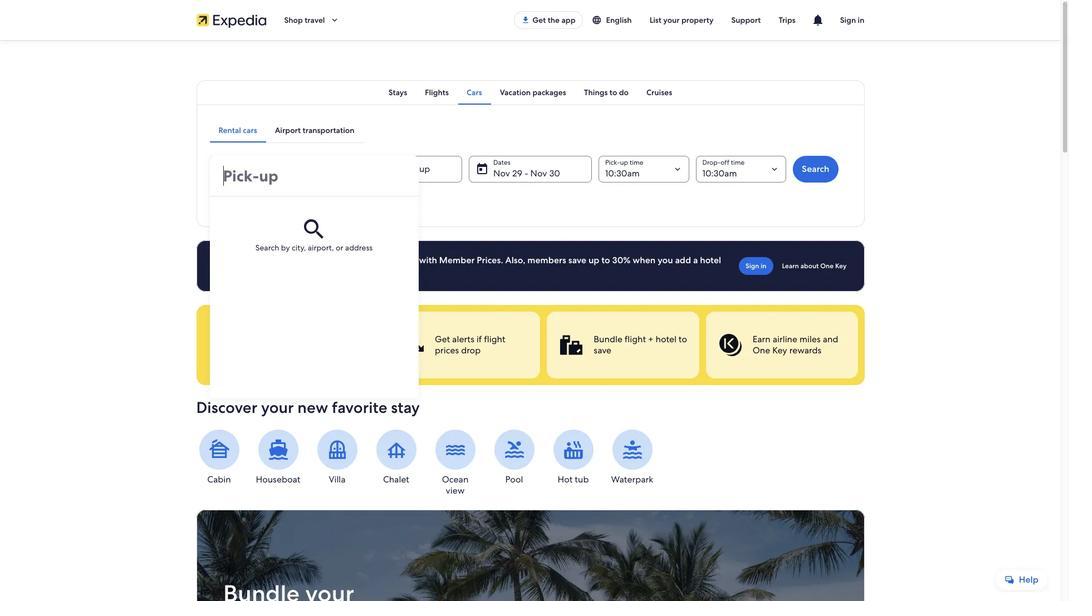 Task type: locate. For each thing, give the bounding box(es) containing it.
the
[[548, 15, 560, 25]]

0 vertical spatial or
[[336, 243, 343, 253]]

2 out of 3 element
[[547, 312, 699, 379]]

key right about
[[835, 262, 847, 271]]

save
[[568, 254, 586, 266], [593, 345, 611, 356]]

1 horizontal spatial flight
[[484, 334, 505, 345]]

to right the +
[[678, 334, 687, 345]]

3 out of 3 element
[[706, 312, 858, 379]]

your
[[663, 15, 680, 25], [261, 398, 294, 418]]

in
[[858, 15, 864, 25], [761, 262, 766, 271]]

Pick-up text field
[[210, 156, 418, 196]]

save left up
[[568, 254, 586, 266]]

favorite
[[332, 398, 387, 418]]

to inside 'link'
[[610, 87, 617, 97]]

1 out of 3 element
[[388, 312, 540, 379]]

chalet
[[383, 474, 409, 486]]

0 vertical spatial search
[[802, 163, 829, 175]]

tub
[[575, 474, 589, 486]]

sign inside dropdown button
[[840, 15, 856, 25]]

a
[[693, 254, 698, 266], [258, 266, 263, 277]]

one left airline
[[752, 345, 770, 356]]

cars link
[[458, 80, 491, 105]]

stay
[[391, 398, 420, 418]]

search by city, airport, or address
[[255, 243, 373, 253]]

villa
[[329, 474, 346, 486]]

flight down by
[[265, 266, 287, 277]]

property
[[682, 15, 714, 25]]

sign
[[840, 15, 856, 25], [746, 262, 759, 271]]

0 horizontal spatial flight
[[265, 266, 287, 277]]

transportation
[[303, 125, 354, 135]]

city,
[[292, 243, 306, 253]]

trips
[[779, 15, 796, 25]]

nov 29 - nov 30 button
[[469, 156, 592, 183]]

shop travel
[[284, 15, 325, 25]]

0 horizontal spatial search
[[255, 243, 279, 253]]

or inside save 10% or more on over 100,000 hotels with member prices. also, members save up to 30% when you add a hotel to a flight
[[287, 254, 296, 266]]

flight right "if"
[[484, 334, 505, 345]]

things to do
[[584, 87, 629, 97]]

hot tub button
[[550, 430, 596, 486]]

hotel inside "bundle flight + hotel to save"
[[655, 334, 676, 345]]

your left new
[[261, 398, 294, 418]]

one right about
[[820, 262, 834, 271]]

one
[[820, 262, 834, 271], [752, 345, 770, 356]]

1 vertical spatial hotel
[[655, 334, 676, 345]]

on
[[322, 254, 333, 266]]

airport,
[[308, 243, 334, 253]]

0 horizontal spatial sign in
[[746, 262, 766, 271]]

flights
[[425, 87, 449, 97]]

1 vertical spatial in
[[761, 262, 766, 271]]

get for get the app
[[532, 15, 546, 25]]

sign right communication center icon at the right top
[[840, 15, 856, 25]]

1 horizontal spatial hotel
[[700, 254, 721, 266]]

flight inside get alerts if flight prices drop
[[484, 334, 505, 345]]

hot
[[558, 474, 573, 486]]

1 horizontal spatial your
[[663, 15, 680, 25]]

100,000
[[355, 254, 390, 266]]

sign in left learn
[[746, 262, 766, 271]]

0 horizontal spatial sign
[[746, 262, 759, 271]]

to
[[610, 87, 617, 97], [602, 254, 610, 266], [248, 266, 256, 277], [678, 334, 687, 345]]

english
[[606, 15, 632, 25]]

view
[[446, 485, 465, 497]]

one inside earn airline miles and one key rewards
[[752, 345, 770, 356]]

0 vertical spatial sign in
[[840, 15, 864, 25]]

1 vertical spatial search
[[255, 243, 279, 253]]

nov left 29
[[493, 168, 510, 179]]

0 vertical spatial tab list
[[196, 80, 864, 105]]

expedia logo image
[[196, 12, 266, 28]]

30%
[[612, 254, 631, 266]]

0 vertical spatial your
[[663, 15, 680, 25]]

1 horizontal spatial save
[[593, 345, 611, 356]]

get inside get alerts if flight prices drop
[[435, 334, 450, 345]]

tab list containing stays
[[196, 80, 864, 105]]

0 vertical spatial hotel
[[700, 254, 721, 266]]

0 vertical spatial key
[[835, 262, 847, 271]]

flight
[[265, 266, 287, 277], [484, 334, 505, 345], [624, 334, 646, 345]]

add
[[675, 254, 691, 266]]

airport transportation
[[275, 125, 354, 135]]

1 horizontal spatial sign
[[840, 15, 856, 25]]

-
[[524, 168, 528, 179]]

1 vertical spatial your
[[261, 398, 294, 418]]

sign left learn
[[746, 262, 759, 271]]

0 horizontal spatial get
[[435, 334, 450, 345]]

sign inside discover your new favorite stay main content
[[746, 262, 759, 271]]

key right earn
[[772, 345, 787, 356]]

in right communication center icon at the right top
[[858, 15, 864, 25]]

list your property link
[[641, 10, 722, 30]]

sign in right communication center icon at the right top
[[840, 15, 864, 25]]

nov right -
[[530, 168, 547, 179]]

get alerts if flight prices drop
[[435, 334, 505, 356]]

0 vertical spatial in
[[858, 15, 864, 25]]

by
[[281, 243, 290, 253]]

get left alerts
[[435, 334, 450, 345]]

communication center icon image
[[811, 13, 825, 27]]

0 horizontal spatial a
[[258, 266, 263, 277]]

2 horizontal spatial flight
[[624, 334, 646, 345]]

your right list at top right
[[663, 15, 680, 25]]

0 horizontal spatial or
[[287, 254, 296, 266]]

1 vertical spatial one
[[752, 345, 770, 356]]

0 vertical spatial save
[[568, 254, 586, 266]]

search for search
[[802, 163, 829, 175]]

hotel right the +
[[655, 334, 676, 345]]

your inside discover your new favorite stay main content
[[261, 398, 294, 418]]

1 horizontal spatial sign in
[[840, 15, 864, 25]]

vacation packages
[[500, 87, 566, 97]]

when
[[633, 254, 656, 266]]

2 nov from the left
[[530, 168, 547, 179]]

discover
[[196, 398, 257, 418]]

1 horizontal spatial in
[[858, 15, 864, 25]]

your inside list your property link
[[663, 15, 680, 25]]

search inside button
[[802, 163, 829, 175]]

0 horizontal spatial nov
[[493, 168, 510, 179]]

flight inside save 10% or more on over 100,000 hotels with member prices. also, members save up to 30% when you add a hotel to a flight
[[265, 266, 287, 277]]

vacation
[[500, 87, 531, 97]]

support
[[731, 15, 761, 25]]

1 vertical spatial get
[[435, 334, 450, 345]]

or down by
[[287, 254, 296, 266]]

1 vertical spatial sign
[[746, 262, 759, 271]]

ocean view button
[[432, 430, 478, 497]]

in inside dropdown button
[[858, 15, 864, 25]]

to left do
[[610, 87, 617, 97]]

a right add
[[693, 254, 698, 266]]

flight left the +
[[624, 334, 646, 345]]

airport transportation link
[[266, 118, 363, 143]]

1 vertical spatial tab list
[[210, 118, 363, 143]]

stays link
[[380, 80, 416, 105]]

sign in inside dropdown button
[[840, 15, 864, 25]]

0 horizontal spatial in
[[761, 262, 766, 271]]

1 vertical spatial sign in
[[746, 262, 766, 271]]

learn about one key link
[[778, 257, 851, 275]]

1 vertical spatial or
[[287, 254, 296, 266]]

0 horizontal spatial one
[[752, 345, 770, 356]]

member
[[439, 254, 475, 266]]

29
[[512, 168, 522, 179]]

1 vertical spatial key
[[772, 345, 787, 356]]

get right "download the app button" 'image'
[[532, 15, 546, 25]]

0 vertical spatial sign
[[840, 15, 856, 25]]

1 vertical spatial save
[[593, 345, 611, 356]]

hotel inside save 10% or more on over 100,000 hotels with member prices. also, members save up to 30% when you add a hotel to a flight
[[700, 254, 721, 266]]

0 horizontal spatial key
[[772, 345, 787, 356]]

1 horizontal spatial one
[[820, 262, 834, 271]]

0 horizontal spatial your
[[261, 398, 294, 418]]

or up over
[[336, 243, 343, 253]]

1 horizontal spatial or
[[336, 243, 343, 253]]

more
[[298, 254, 320, 266]]

in inside discover your new favorite stay main content
[[761, 262, 766, 271]]

hotel right add
[[700, 254, 721, 266]]

1 horizontal spatial search
[[802, 163, 829, 175]]

0 horizontal spatial save
[[568, 254, 586, 266]]

shop travel button
[[275, 7, 348, 33]]

to left 10% at the top
[[248, 266, 256, 277]]

tab list
[[196, 80, 864, 105], [210, 118, 363, 143]]

english button
[[583, 10, 641, 30]]

0 horizontal spatial hotel
[[655, 334, 676, 345]]

0 vertical spatial get
[[532, 15, 546, 25]]

save left the +
[[593, 345, 611, 356]]

travel sale activities deals image
[[196, 510, 864, 601]]

to right up
[[602, 254, 610, 266]]

with
[[419, 254, 437, 266]]

hot tub
[[558, 474, 589, 486]]

cars
[[467, 87, 482, 97]]

travel
[[305, 15, 325, 25]]

sign in inside discover your new favorite stay main content
[[746, 262, 766, 271]]

or
[[336, 243, 343, 253], [287, 254, 296, 266]]

1 horizontal spatial get
[[532, 15, 546, 25]]

app
[[561, 15, 575, 25]]

+
[[648, 334, 653, 345]]

a left 10% at the top
[[258, 266, 263, 277]]

1 horizontal spatial nov
[[530, 168, 547, 179]]

learn
[[782, 262, 799, 271]]

30
[[549, 168, 560, 179]]

in left learn
[[761, 262, 766, 271]]



Task type: vqa. For each thing, say whether or not it's contained in the screenshot.
2 in Button
no



Task type: describe. For each thing, give the bounding box(es) containing it.
members
[[528, 254, 566, 266]]

ocean view
[[442, 474, 468, 497]]

learn about one key
[[782, 262, 847, 271]]

key inside earn airline miles and one key rewards
[[772, 345, 787, 356]]

1 horizontal spatial a
[[693, 254, 698, 266]]

your for list
[[663, 15, 680, 25]]

support link
[[722, 10, 770, 30]]

prices.
[[477, 254, 503, 266]]

cabin button
[[196, 430, 242, 486]]

pool button
[[491, 430, 537, 486]]

save inside "bundle flight + hotel to save"
[[593, 345, 611, 356]]

sign in button
[[831, 7, 873, 33]]

get the app
[[532, 15, 575, 25]]

earn airline miles and one key rewards
[[752, 334, 838, 356]]

trips link
[[770, 10, 804, 30]]

small image
[[592, 15, 602, 25]]

cars
[[243, 125, 257, 135]]

get for get alerts if flight prices drop
[[435, 334, 450, 345]]

do
[[619, 87, 629, 97]]

waterpark button
[[609, 430, 655, 486]]

bundle flight + hotel to save
[[593, 334, 687, 356]]

cruises
[[646, 87, 672, 97]]

hotels
[[392, 254, 417, 266]]

1 horizontal spatial key
[[835, 262, 847, 271]]

nov 29 - nov 30
[[493, 168, 560, 179]]

stays
[[389, 87, 407, 97]]

sign in link
[[739, 257, 773, 275]]

things to do link
[[575, 80, 638, 105]]

bundle
[[593, 334, 622, 345]]

search button
[[793, 156, 838, 183]]

rental cars link
[[210, 118, 266, 143]]

save inside save 10% or more on over 100,000 hotels with member prices. also, members save up to 30% when you add a hotel to a flight
[[568, 254, 586, 266]]

tab list containing rental cars
[[210, 118, 363, 143]]

packages
[[533, 87, 566, 97]]

1 nov from the left
[[493, 168, 510, 179]]

0 vertical spatial one
[[820, 262, 834, 271]]

flight inside "bundle flight + hotel to save"
[[624, 334, 646, 345]]

also,
[[505, 254, 525, 266]]

alerts
[[452, 334, 474, 345]]

if
[[476, 334, 482, 345]]

over
[[335, 254, 353, 266]]

10%
[[269, 254, 285, 266]]

things
[[584, 87, 608, 97]]

get the app link
[[514, 11, 583, 29]]

miles
[[799, 334, 820, 345]]

houseboat
[[256, 474, 300, 486]]

you
[[658, 254, 673, 266]]

save 10% or more on over 100,000 hotels with member prices. also, members save up to 30% when you add a hotel to a flight
[[248, 254, 721, 277]]

drop
[[461, 345, 480, 356]]

rewards
[[789, 345, 821, 356]]

ocean
[[442, 474, 468, 486]]

and
[[822, 334, 838, 345]]

prices
[[435, 345, 459, 356]]

airport
[[275, 125, 301, 135]]

airline
[[772, 334, 797, 345]]

rental cars
[[219, 125, 257, 135]]

rental
[[219, 125, 241, 135]]

address
[[345, 243, 373, 253]]

earn
[[752, 334, 770, 345]]

shop
[[284, 15, 303, 25]]

about
[[801, 262, 819, 271]]

discover your new favorite stay main content
[[0, 40, 1061, 601]]

list
[[650, 15, 661, 25]]

vacation packages link
[[491, 80, 575, 105]]

your for discover
[[261, 398, 294, 418]]

flights link
[[416, 80, 458, 105]]

download the app button image
[[521, 16, 530, 24]]

up
[[589, 254, 599, 266]]

discover your new favorite stay
[[196, 398, 420, 418]]

villa button
[[314, 430, 360, 486]]

save
[[248, 254, 267, 266]]

to inside "bundle flight + hotel to save"
[[678, 334, 687, 345]]

search for search by city, airport, or address
[[255, 243, 279, 253]]

trailing image
[[329, 15, 339, 25]]

cruises link
[[638, 80, 681, 105]]

houseboat button
[[255, 430, 301, 486]]

cabin
[[207, 474, 231, 486]]



